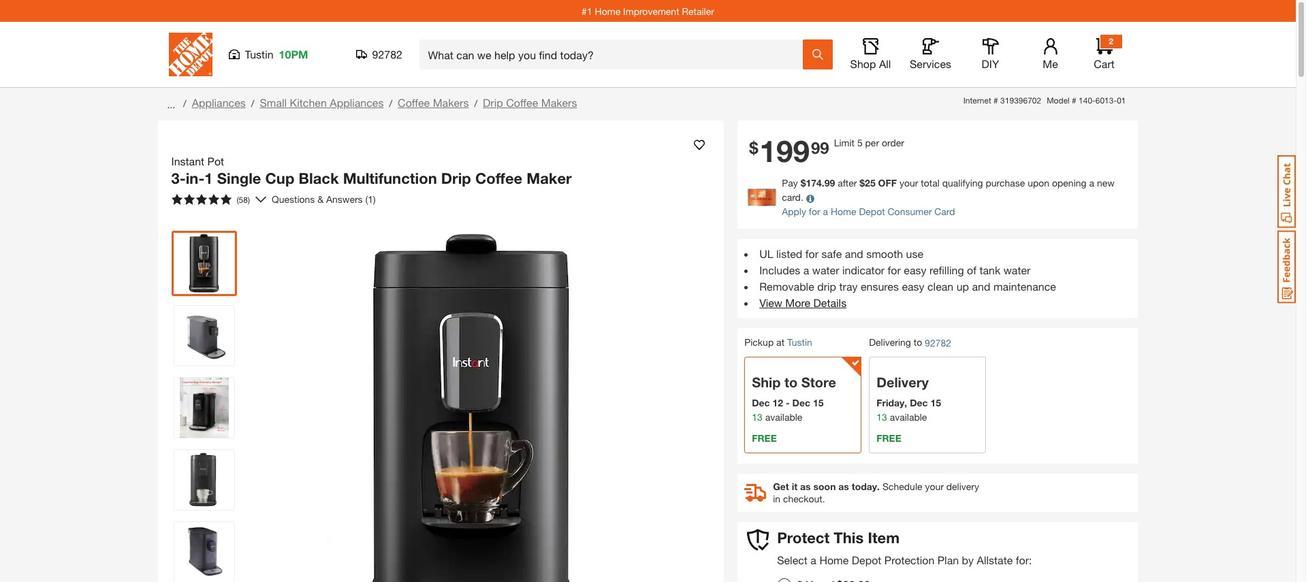 Task type: describe. For each thing, give the bounding box(es) containing it.
(1)
[[366, 194, 376, 205]]

drip inside ... / appliances / small kitchen appliances / coffee makers / drip coffee makers
[[483, 96, 503, 109]]

2 dec from the left
[[793, 397, 811, 409]]

me
[[1043, 57, 1059, 70]]

all
[[880, 57, 892, 70]]

0 vertical spatial home
[[595, 5, 621, 17]]

view
[[760, 297, 783, 310]]

drip inside "instant pot 3-in-1 single cup black multifunction drip coffee maker"
[[441, 170, 471, 187]]

per
[[866, 137, 880, 149]]

0 vertical spatial tustin
[[245, 48, 274, 61]]

13 inside ship to store dec 12 - dec 15 13 available
[[752, 412, 763, 423]]

schedule
[[883, 481, 923, 493]]

services button
[[909, 38, 953, 71]]

92782 button
[[356, 48, 403, 61]]

shop all button
[[849, 38, 893, 71]]

qualifying
[[943, 177, 984, 189]]

schedule your delivery in checkout.
[[773, 481, 980, 505]]

depot inside protect this item select a home depot protection plan by allstate for:
[[852, 554, 882, 567]]

5 stars image
[[171, 194, 231, 205]]

pay $ 174.99 after $ 25 off
[[782, 177, 897, 189]]

1 / from the left
[[183, 97, 186, 109]]

92782 link
[[925, 336, 952, 350]]

black
[[299, 170, 339, 187]]

black instant pot drip coffee makers 140 6013 01 a0.3 image
[[174, 450, 234, 510]]

1 horizontal spatial tustin
[[788, 337, 813, 348]]

diy button
[[969, 38, 1013, 71]]

2 water from the left
[[1004, 264, 1031, 277]]

get it as soon as today.
[[773, 481, 880, 493]]

174.99
[[806, 177, 836, 189]]

(58)
[[237, 195, 250, 205]]

your inside your total qualifying purchase upon opening a new card.
[[900, 177, 919, 189]]

at
[[777, 337, 785, 348]]

2 / from the left
[[251, 97, 254, 109]]

pot
[[208, 155, 224, 168]]

black instant pot drip coffee makers 140 6013 01 40.2 image
[[174, 378, 234, 438]]

plan
[[938, 554, 959, 567]]

delivering to 92782
[[870, 337, 952, 349]]

shop
[[851, 57, 877, 70]]

select
[[778, 554, 808, 567]]

limit
[[834, 137, 855, 149]]

15 inside ship to store dec 12 - dec 15 13 available
[[813, 397, 824, 409]]

info image
[[807, 195, 815, 203]]

92782 inside button
[[372, 48, 403, 61]]

upon
[[1028, 177, 1050, 189]]

questions
[[272, 194, 315, 205]]

model
[[1047, 95, 1070, 106]]

smooth
[[867, 248, 904, 261]]

ship
[[752, 375, 781, 391]]

off
[[879, 177, 897, 189]]

delivering
[[870, 337, 912, 348]]

protect
[[778, 530, 830, 547]]

instant
[[171, 155, 204, 168]]

listed
[[777, 248, 803, 261]]

dec inside delivery friday, dec 15 13 available
[[910, 397, 928, 409]]

single
[[217, 170, 261, 187]]

for:
[[1016, 554, 1033, 567]]

#1 home improvement retailer
[[582, 5, 715, 17]]

pickup
[[745, 337, 774, 348]]

#1
[[582, 5, 593, 17]]

ensures
[[861, 280, 899, 293]]

coffee makers link
[[398, 96, 469, 109]]

diy
[[982, 57, 1000, 70]]

a inside protect this item select a home depot protection plan by allstate for:
[[811, 554, 817, 567]]

99
[[811, 138, 830, 157]]

(58) button
[[166, 188, 256, 210]]

0 vertical spatial for
[[809, 206, 821, 218]]

instant pot 3-in-1 single cup black multifunction drip coffee maker
[[171, 155, 572, 187]]

2 # from the left
[[1073, 95, 1077, 106]]

small
[[260, 96, 287, 109]]

questions & answers (1)
[[272, 194, 376, 205]]

available inside ship to store dec 12 - dec 15 13 available
[[766, 412, 803, 423]]

appliances link
[[192, 96, 246, 109]]

improvement
[[623, 5, 680, 17]]

What can we help you find today? search field
[[428, 40, 802, 69]]

2 as from the left
[[839, 481, 850, 493]]

6013-
[[1096, 95, 1118, 106]]

apply for a home depot consumer card link
[[782, 206, 956, 218]]

cart
[[1094, 57, 1115, 70]]

order
[[882, 137, 905, 149]]

199
[[760, 133, 810, 169]]

purchase
[[986, 177, 1026, 189]]

10pm
[[279, 48, 308, 61]]

your inside schedule your delivery in checkout.
[[926, 481, 944, 493]]

removable
[[760, 280, 815, 293]]

ul listed for safe and smooth use includes a water indicator for easy refilling of tank water removable drip tray ensures easy clean up and maintenance view more details
[[760, 248, 1057, 310]]

small kitchen appliances link
[[260, 96, 384, 109]]

delivery
[[947, 481, 980, 493]]

today.
[[852, 481, 880, 493]]

...
[[167, 98, 175, 110]]

total
[[921, 177, 940, 189]]

13 inside delivery friday, dec 15 13 available
[[877, 412, 888, 423]]

home inside protect this item select a home depot protection plan by allstate for:
[[820, 554, 849, 567]]

item
[[868, 530, 900, 547]]

soon
[[814, 481, 836, 493]]

1 vertical spatial for
[[806, 248, 819, 261]]

1 horizontal spatial $
[[801, 177, 806, 189]]

shop all
[[851, 57, 892, 70]]

1 vertical spatial and
[[973, 280, 991, 293]]

clean
[[928, 280, 954, 293]]

answers
[[326, 194, 363, 205]]

refilling
[[930, 264, 965, 277]]

the home depot logo image
[[169, 33, 212, 76]]

&
[[318, 194, 324, 205]]

$ 199 99 limit 5 per order
[[750, 133, 905, 169]]

tank
[[980, 264, 1001, 277]]

card.
[[782, 192, 804, 203]]

15 inside delivery friday, dec 15 13 available
[[931, 397, 942, 409]]



Task type: locate. For each thing, give the bounding box(es) containing it.
delivery friday, dec 15 13 available
[[877, 375, 942, 423]]

appliances right "kitchen"
[[330, 96, 384, 109]]

dec left 12
[[752, 397, 770, 409]]

92782 right delivering
[[925, 337, 952, 349]]

0 vertical spatial drip
[[483, 96, 503, 109]]

25
[[865, 177, 876, 189]]

1 available from the left
[[766, 412, 803, 423]]

1 horizontal spatial 13
[[877, 412, 888, 423]]

in-
[[186, 170, 205, 187]]

drip right 'multifunction'
[[441, 170, 471, 187]]

0 horizontal spatial makers
[[433, 96, 469, 109]]

as right it
[[801, 481, 811, 493]]

to left 92782 link
[[914, 337, 923, 348]]

maintenance
[[994, 280, 1057, 293]]

for left safe
[[806, 248, 819, 261]]

... / appliances / small kitchen appliances / coffee makers / drip coffee makers
[[165, 96, 577, 110]]

feedback link image
[[1278, 230, 1297, 304]]

0 horizontal spatial appliances
[[192, 96, 246, 109]]

$ inside $ 199 99 limit 5 per order
[[750, 138, 759, 157]]

available
[[766, 412, 803, 423], [890, 412, 928, 423]]

1 horizontal spatial to
[[914, 337, 923, 348]]

2 13 from the left
[[877, 412, 888, 423]]

1 vertical spatial 92782
[[925, 337, 952, 349]]

1 free from the left
[[752, 433, 777, 444]]

1 horizontal spatial appliances
[[330, 96, 384, 109]]

tustin
[[245, 48, 274, 61], [788, 337, 813, 348]]

/ right ...
[[183, 97, 186, 109]]

home down 'after'
[[831, 206, 857, 218]]

in
[[773, 494, 781, 505]]

as right soon
[[839, 481, 850, 493]]

0 horizontal spatial drip
[[441, 170, 471, 187]]

by
[[963, 554, 974, 567]]

92782 up ... / appliances / small kitchen appliances / coffee makers / drip coffee makers
[[372, 48, 403, 61]]

appliances right ...
[[192, 96, 246, 109]]

1 horizontal spatial 15
[[931, 397, 942, 409]]

0 vertical spatial to
[[914, 337, 923, 348]]

your left delivery
[[926, 481, 944, 493]]

drip
[[818, 280, 837, 293]]

live chat image
[[1278, 155, 1297, 228]]

$ right 'after'
[[860, 177, 865, 189]]

2 vertical spatial home
[[820, 554, 849, 567]]

easy left the clean
[[902, 280, 925, 293]]

dec down delivery
[[910, 397, 928, 409]]

coffee inside "instant pot 3-in-1 single cup black multifunction drip coffee maker"
[[476, 170, 523, 187]]

your
[[900, 177, 919, 189], [926, 481, 944, 493]]

0 vertical spatial and
[[845, 248, 864, 261]]

consumer
[[888, 206, 932, 218]]

apply for a home depot consumer card
[[782, 206, 956, 218]]

1 15 from the left
[[813, 397, 824, 409]]

protect this item select a home depot protection plan by allstate for:
[[778, 530, 1033, 567]]

pickup at tustin
[[745, 337, 813, 348]]

0 horizontal spatial free
[[752, 433, 777, 444]]

(58) link
[[166, 188, 266, 210]]

maker
[[527, 170, 572, 187]]

use
[[907, 248, 924, 261]]

1
[[205, 170, 213, 187]]

it
[[792, 481, 798, 493]]

2 available from the left
[[890, 412, 928, 423]]

2 horizontal spatial $
[[860, 177, 865, 189]]

1 horizontal spatial and
[[973, 280, 991, 293]]

13
[[752, 412, 763, 423], [877, 412, 888, 423]]

tustin left 10pm
[[245, 48, 274, 61]]

1 vertical spatial home
[[831, 206, 857, 218]]

to inside delivering to 92782
[[914, 337, 923, 348]]

a left "new"
[[1090, 177, 1095, 189]]

1 horizontal spatial dec
[[793, 397, 811, 409]]

0 horizontal spatial 92782
[[372, 48, 403, 61]]

home down this
[[820, 554, 849, 567]]

# right internet
[[994, 95, 999, 106]]

easy down use
[[904, 264, 927, 277]]

$ left 199
[[750, 138, 759, 157]]

black instant pot drip coffee makers 140 6013 01 e1.1 image
[[174, 306, 234, 366]]

depot
[[860, 206, 886, 218], [852, 554, 882, 567]]

1 horizontal spatial makers
[[541, 96, 577, 109]]

water up drip
[[813, 264, 840, 277]]

0 horizontal spatial available
[[766, 412, 803, 423]]

2 horizontal spatial dec
[[910, 397, 928, 409]]

/ left the coffee makers link
[[389, 97, 393, 109]]

tustin 10pm
[[245, 48, 308, 61]]

free
[[752, 433, 777, 444], [877, 433, 902, 444]]

free down 12
[[752, 433, 777, 444]]

1 dec from the left
[[752, 397, 770, 409]]

free for friday,
[[877, 433, 902, 444]]

1 horizontal spatial as
[[839, 481, 850, 493]]

to for store
[[785, 375, 798, 391]]

available down -
[[766, 412, 803, 423]]

your total qualifying purchase upon opening a new card.
[[782, 177, 1115, 203]]

1 horizontal spatial your
[[926, 481, 944, 493]]

to up -
[[785, 375, 798, 391]]

checkout.
[[784, 494, 826, 505]]

1 13 from the left
[[752, 412, 763, 423]]

cart 2
[[1094, 36, 1115, 70]]

home right #1
[[595, 5, 621, 17]]

ship to store dec 12 - dec 15 13 available
[[752, 375, 837, 423]]

/
[[183, 97, 186, 109], [251, 97, 254, 109], [389, 97, 393, 109], [475, 97, 478, 109]]

1 horizontal spatial drip
[[483, 96, 503, 109]]

allstate
[[977, 554, 1013, 567]]

0 horizontal spatial tustin
[[245, 48, 274, 61]]

1 vertical spatial tustin
[[788, 337, 813, 348]]

details
[[814, 297, 847, 310]]

1 horizontal spatial available
[[890, 412, 928, 423]]

as
[[801, 481, 811, 493], [839, 481, 850, 493]]

a inside your total qualifying purchase upon opening a new card.
[[1090, 177, 1095, 189]]

black instant pot drip coffee makers 140 6013 01 1d.4 image
[[174, 522, 234, 582]]

free down friday,
[[877, 433, 902, 444]]

available inside delivery friday, dec 15 13 available
[[890, 412, 928, 423]]

0 vertical spatial your
[[900, 177, 919, 189]]

0 horizontal spatial $
[[750, 138, 759, 157]]

tustin right at at the right bottom of the page
[[788, 337, 813, 348]]

0 horizontal spatial your
[[900, 177, 919, 189]]

a inside ul listed for safe and smooth use includes a water indicator for easy refilling of tank water removable drip tray ensures easy clean up and maintenance view more details
[[804, 264, 810, 277]]

apply now image
[[748, 189, 782, 207]]

to inside ship to store dec 12 - dec 15 13 available
[[785, 375, 798, 391]]

92782 inside delivering to 92782
[[925, 337, 952, 349]]

pay
[[782, 177, 798, 189]]

-
[[786, 397, 790, 409]]

view more details link
[[760, 297, 847, 310]]

card
[[935, 206, 956, 218]]

319396702
[[1001, 95, 1042, 106]]

dec
[[752, 397, 770, 409], [793, 397, 811, 409], [910, 397, 928, 409]]

a up removable
[[804, 264, 810, 277]]

2 makers from the left
[[541, 96, 577, 109]]

dec right -
[[793, 397, 811, 409]]

/ left small
[[251, 97, 254, 109]]

0 horizontal spatial dec
[[752, 397, 770, 409]]

0 horizontal spatial and
[[845, 248, 864, 261]]

1 # from the left
[[994, 95, 999, 106]]

opening
[[1053, 177, 1087, 189]]

home
[[595, 5, 621, 17], [831, 206, 857, 218], [820, 554, 849, 567]]

2 appliances from the left
[[330, 96, 384, 109]]

after
[[838, 177, 857, 189]]

2 15 from the left
[[931, 397, 942, 409]]

0 horizontal spatial 13
[[752, 412, 763, 423]]

$ right the pay
[[801, 177, 806, 189]]

0 vertical spatial depot
[[860, 206, 886, 218]]

2 free from the left
[[877, 433, 902, 444]]

1 horizontal spatial #
[[1073, 95, 1077, 106]]

0 horizontal spatial water
[[813, 264, 840, 277]]

internet # 319396702 model # 140-6013-01
[[964, 95, 1127, 106]]

3-
[[171, 170, 186, 187]]

and right up
[[973, 280, 991, 293]]

easy
[[904, 264, 927, 277], [902, 280, 925, 293]]

to for 92782
[[914, 337, 923, 348]]

friday,
[[877, 397, 908, 409]]

0 horizontal spatial #
[[994, 95, 999, 106]]

2 vertical spatial for
[[888, 264, 901, 277]]

5
[[858, 137, 863, 149]]

1 water from the left
[[813, 264, 840, 277]]

depot down item
[[852, 554, 882, 567]]

coffee
[[398, 96, 430, 109], [506, 96, 538, 109], [476, 170, 523, 187]]

0 horizontal spatial to
[[785, 375, 798, 391]]

a down 174.99 on the right of page
[[823, 206, 829, 218]]

ul
[[760, 248, 774, 261]]

your left total
[[900, 177, 919, 189]]

1 appliances from the left
[[192, 96, 246, 109]]

01
[[1118, 95, 1127, 106]]

1 horizontal spatial water
[[1004, 264, 1031, 277]]

1 as from the left
[[801, 481, 811, 493]]

drip coffee makers link
[[483, 96, 577, 109]]

4 / from the left
[[475, 97, 478, 109]]

for down info image
[[809, 206, 821, 218]]

appliances
[[192, 96, 246, 109], [330, 96, 384, 109]]

and up the indicator
[[845, 248, 864, 261]]

black instant pot drip coffee makers 140 6013 01 64.0 image
[[174, 233, 234, 293]]

13 down friday,
[[877, 412, 888, 423]]

a right select
[[811, 554, 817, 567]]

0 vertical spatial 92782
[[372, 48, 403, 61]]

cup
[[265, 170, 295, 187]]

3 / from the left
[[389, 97, 393, 109]]

0 horizontal spatial as
[[801, 481, 811, 493]]

apply
[[782, 206, 807, 218]]

13 down ship
[[752, 412, 763, 423]]

1 vertical spatial depot
[[852, 554, 882, 567]]

delivery
[[877, 375, 929, 391]]

2
[[1109, 36, 1114, 46]]

up
[[957, 280, 970, 293]]

instant pot link
[[171, 153, 230, 170]]

depot down the 25 at the top right of the page
[[860, 206, 886, 218]]

1 horizontal spatial free
[[877, 433, 902, 444]]

$
[[750, 138, 759, 157], [801, 177, 806, 189], [860, 177, 865, 189]]

1 horizontal spatial 92782
[[925, 337, 952, 349]]

1 vertical spatial to
[[785, 375, 798, 391]]

and
[[845, 248, 864, 261], [973, 280, 991, 293]]

for
[[809, 206, 821, 218], [806, 248, 819, 261], [888, 264, 901, 277]]

0 horizontal spatial 15
[[813, 397, 824, 409]]

free for to
[[752, 433, 777, 444]]

for down smooth
[[888, 264, 901, 277]]

kitchen
[[290, 96, 327, 109]]

140-
[[1079, 95, 1096, 106]]

15 right friday,
[[931, 397, 942, 409]]

1 makers from the left
[[433, 96, 469, 109]]

# left the 140-
[[1073, 95, 1077, 106]]

1 vertical spatial easy
[[902, 280, 925, 293]]

0 vertical spatial easy
[[904, 264, 927, 277]]

12
[[773, 397, 784, 409]]

3 dec from the left
[[910, 397, 928, 409]]

1 vertical spatial drip
[[441, 170, 471, 187]]

tray
[[840, 280, 858, 293]]

water up maintenance
[[1004, 264, 1031, 277]]

available down friday,
[[890, 412, 928, 423]]

15 down the store
[[813, 397, 824, 409]]

protection
[[885, 554, 935, 567]]

/ right the coffee makers link
[[475, 97, 478, 109]]

of
[[968, 264, 977, 277]]

drip right the coffee makers link
[[483, 96, 503, 109]]

more
[[786, 297, 811, 310]]

1 vertical spatial your
[[926, 481, 944, 493]]



Task type: vqa. For each thing, say whether or not it's contained in the screenshot.
Overview
no



